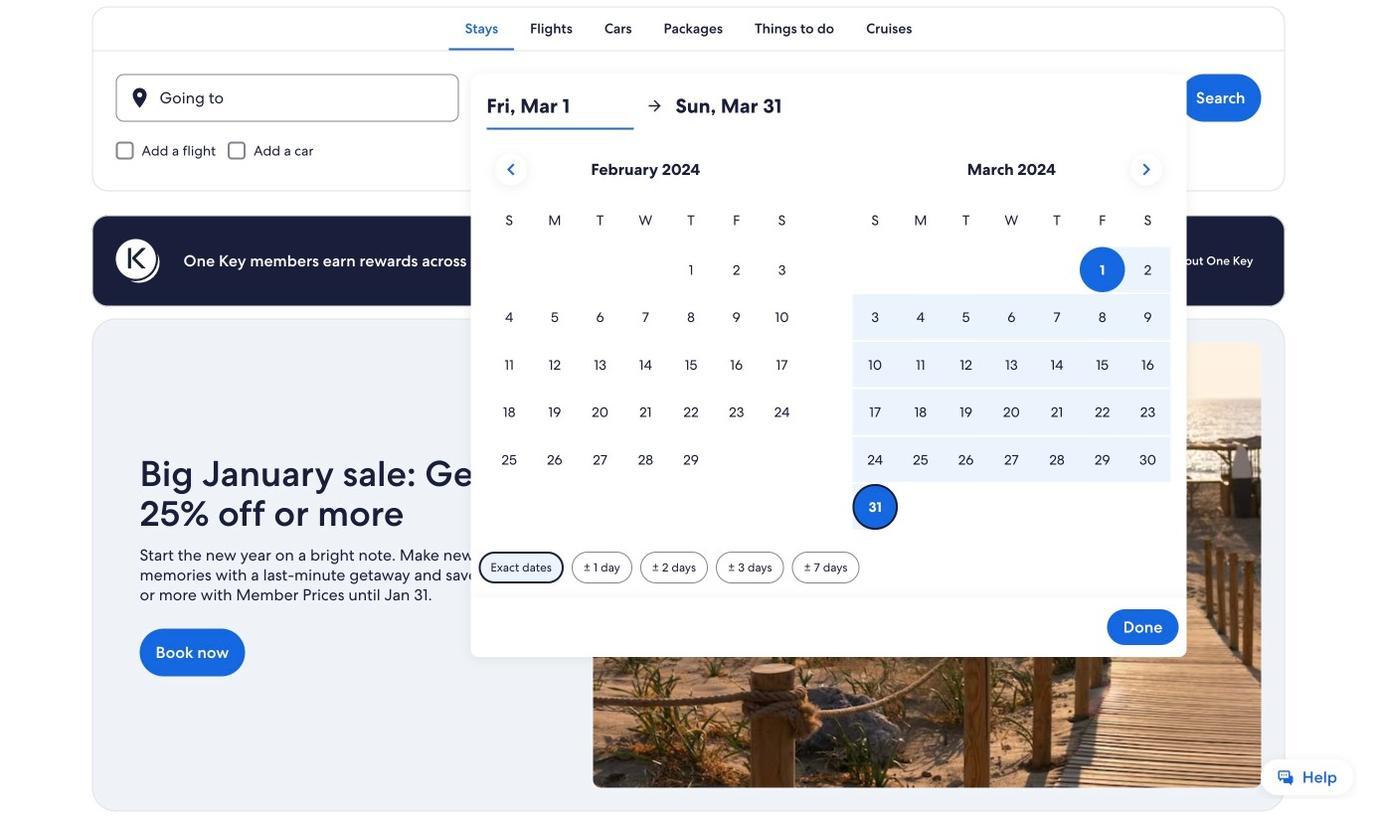 Task type: describe. For each thing, give the bounding box(es) containing it.
next month image
[[1135, 158, 1159, 182]]

february 2024 element
[[487, 209, 805, 485]]



Task type: locate. For each thing, give the bounding box(es) containing it.
application
[[487, 146, 1171, 532]]

directional image
[[646, 97, 664, 115]]

tab list
[[92, 6, 1286, 50]]

previous month image
[[499, 158, 523, 182]]

march 2024 element
[[853, 209, 1171, 532]]



Task type: vqa. For each thing, say whether or not it's contained in the screenshot.
Download the app button image
no



